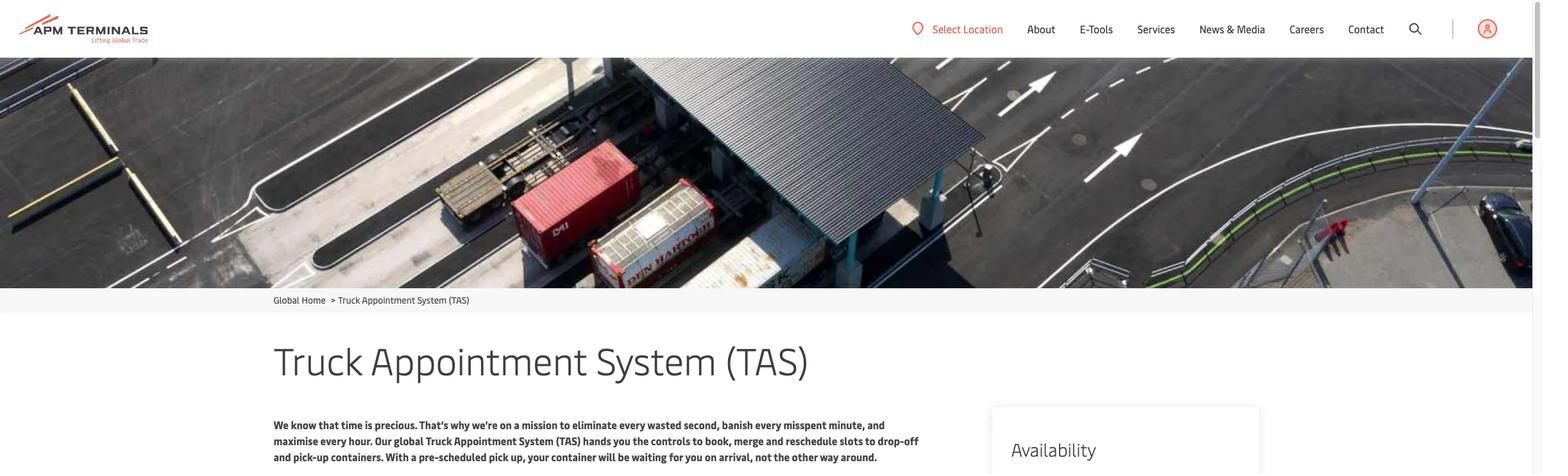 Task type: vqa. For each thing, say whether or not it's contained in the screenshot.
Global Home > Truck Appointment System (TAS)
yes



Task type: locate. For each thing, give the bounding box(es) containing it.
0 vertical spatial the
[[633, 435, 649, 449]]

select
[[933, 22, 961, 36]]

0 horizontal spatial on
[[500, 418, 512, 433]]

(tas)
[[449, 295, 470, 307], [726, 335, 809, 386], [556, 435, 581, 449]]

and down "maximise"
[[274, 451, 291, 465]]

to
[[560, 418, 570, 433], [693, 435, 703, 449], [866, 435, 876, 449]]

way
[[820, 451, 839, 465]]

time
[[341, 418, 363, 433]]

wasted
[[648, 418, 682, 433]]

0 horizontal spatial system
[[417, 295, 447, 307]]

you right for
[[686, 451, 703, 465]]

around.
[[841, 451, 878, 465]]

slots
[[840, 435, 863, 449]]

be
[[618, 451, 630, 465]]

appointment inside we know that time is precious. that's why we're on a mission to eliminate every wasted second, banish every misspent minute, and maximise every hour. our global truck appointment system (tas) hands you the controls to book, merge and reschedule slots to drop-off and pick-up containers. with a pre-scheduled pick up, your container will be waiting for you on arrival, not the other way around.
[[454, 435, 517, 449]]

0 horizontal spatial you
[[614, 435, 631, 449]]

0 vertical spatial and
[[868, 418, 885, 433]]

2 vertical spatial truck
[[426, 435, 452, 449]]

with
[[386, 451, 409, 465]]

every down that
[[321, 435, 347, 449]]

the right not
[[774, 451, 790, 465]]

truck appointment system (tas)
[[274, 335, 809, 386]]

the up waiting
[[633, 435, 649, 449]]

pre-
[[419, 451, 439, 465]]

1 vertical spatial system
[[597, 335, 717, 386]]

2 horizontal spatial system
[[597, 335, 717, 386]]

2 horizontal spatial (tas)
[[726, 335, 809, 386]]

arrival,
[[719, 451, 753, 465]]

for
[[669, 451, 684, 465]]

to right mission
[[560, 418, 570, 433]]

services button
[[1138, 0, 1176, 58]]

hands
[[583, 435, 612, 449]]

0 horizontal spatial to
[[560, 418, 570, 433]]

to right slots
[[866, 435, 876, 449]]

(tas) inside we know that time is precious. that's why we're on a mission to eliminate every wasted second, banish every misspent minute, and maximise every hour. our global truck appointment system (tas) hands you the controls to book, merge and reschedule slots to drop-off and pick-up containers. with a pre-scheduled pick up, your container will be waiting for you on arrival, not the other way around.
[[556, 435, 581, 449]]

on down book,
[[705, 451, 717, 465]]

you
[[614, 435, 631, 449], [686, 451, 703, 465]]

you up the be
[[614, 435, 631, 449]]

hour.
[[349, 435, 373, 449]]

truck down that's
[[426, 435, 452, 449]]

containers.
[[331, 451, 384, 465]]

truck inside we know that time is precious. that's why we're on a mission to eliminate every wasted second, banish every misspent minute, and maximise every hour. our global truck appointment system (tas) hands you the controls to book, merge and reschedule slots to drop-off and pick-up containers. with a pre-scheduled pick up, your container will be waiting for you on arrival, not the other way around.
[[426, 435, 452, 449]]

2 vertical spatial appointment
[[454, 435, 517, 449]]

e-tools button
[[1080, 0, 1114, 58]]

1 horizontal spatial (tas)
[[556, 435, 581, 449]]

1 horizontal spatial system
[[519, 435, 554, 449]]

pick-
[[294, 451, 317, 465]]

every
[[620, 418, 646, 433], [756, 418, 782, 433], [321, 435, 347, 449]]

mission
[[522, 418, 558, 433]]

0 vertical spatial you
[[614, 435, 631, 449]]

the
[[633, 435, 649, 449], [774, 451, 790, 465]]

truck down home
[[274, 335, 363, 386]]

know
[[291, 418, 317, 433]]

and up not
[[766, 435, 784, 449]]

on right we're
[[500, 418, 512, 433]]

1 horizontal spatial on
[[705, 451, 717, 465]]

every left the wasted
[[620, 418, 646, 433]]

book,
[[706, 435, 732, 449]]

truck right >
[[338, 295, 360, 307]]

1 horizontal spatial and
[[766, 435, 784, 449]]

select location button
[[913, 22, 1004, 36]]

maximise
[[274, 435, 318, 449]]

global home link
[[274, 295, 326, 307]]

reschedule
[[786, 435, 838, 449]]

a
[[514, 418, 520, 433], [411, 451, 417, 465]]

container
[[552, 451, 596, 465]]

0 horizontal spatial and
[[274, 451, 291, 465]]

e-
[[1080, 22, 1090, 36]]

on
[[500, 418, 512, 433], [705, 451, 717, 465]]

that's
[[419, 418, 449, 433]]

1 horizontal spatial the
[[774, 451, 790, 465]]

2 vertical spatial system
[[519, 435, 554, 449]]

a left mission
[[514, 418, 520, 433]]

a left pre-
[[411, 451, 417, 465]]

is
[[365, 418, 373, 433]]

0 horizontal spatial a
[[411, 451, 417, 465]]

and up drop-
[[868, 418, 885, 433]]

1 horizontal spatial a
[[514, 418, 520, 433]]

0 horizontal spatial (tas)
[[449, 295, 470, 307]]

every up merge
[[756, 418, 782, 433]]

truck
[[338, 295, 360, 307], [274, 335, 363, 386], [426, 435, 452, 449]]

2 vertical spatial (tas)
[[556, 435, 581, 449]]

and
[[868, 418, 885, 433], [766, 435, 784, 449], [274, 451, 291, 465]]

controls
[[651, 435, 691, 449]]

careers button
[[1290, 0, 1325, 58]]

to down second,
[[693, 435, 703, 449]]

waiting
[[632, 451, 667, 465]]

1 vertical spatial you
[[686, 451, 703, 465]]

0 vertical spatial a
[[514, 418, 520, 433]]

global
[[274, 295, 300, 307]]

other
[[792, 451, 818, 465]]

pick
[[489, 451, 509, 465]]

about
[[1028, 22, 1056, 36]]

system
[[417, 295, 447, 307], [597, 335, 717, 386], [519, 435, 554, 449]]

appointment
[[362, 295, 415, 307], [371, 335, 587, 386], [454, 435, 517, 449]]

not
[[756, 451, 772, 465]]

1 vertical spatial the
[[774, 451, 790, 465]]



Task type: describe. For each thing, give the bounding box(es) containing it.
2 vertical spatial and
[[274, 451, 291, 465]]

1 vertical spatial truck
[[274, 335, 363, 386]]

2 horizontal spatial every
[[756, 418, 782, 433]]

0 vertical spatial appointment
[[362, 295, 415, 307]]

home
[[302, 295, 326, 307]]

careers
[[1290, 22, 1325, 36]]

merge
[[734, 435, 764, 449]]

scheduled
[[439, 451, 487, 465]]

system inside we know that time is precious. that's why we're on a mission to eliminate every wasted second, banish every misspent minute, and maximise every hour. our global truck appointment system (tas) hands you the controls to book, merge and reschedule slots to drop-off and pick-up containers. with a pre-scheduled pick up, your container will be waiting for you on arrival, not the other way around.
[[519, 435, 554, 449]]

1 vertical spatial and
[[766, 435, 784, 449]]

location
[[964, 22, 1004, 36]]

news
[[1200, 22, 1225, 36]]

misspent
[[784, 418, 827, 433]]

eliminate
[[573, 418, 617, 433]]

news & media button
[[1200, 0, 1266, 58]]

minute,
[[829, 418, 866, 433]]

contact button
[[1349, 0, 1385, 58]]

precious.
[[375, 418, 417, 433]]

about button
[[1028, 0, 1056, 58]]

will
[[599, 451, 616, 465]]

0 horizontal spatial the
[[633, 435, 649, 449]]

up
[[317, 451, 329, 465]]

2 horizontal spatial and
[[868, 418, 885, 433]]

1 vertical spatial appointment
[[371, 335, 587, 386]]

second,
[[684, 418, 720, 433]]

tuck appointment system image
[[0, 58, 1533, 289]]

that
[[319, 418, 339, 433]]

availability
[[1012, 438, 1097, 462]]

0 horizontal spatial every
[[321, 435, 347, 449]]

0 vertical spatial (tas)
[[449, 295, 470, 307]]

global home > truck appointment system (tas)
[[274, 295, 470, 307]]

0 vertical spatial system
[[417, 295, 447, 307]]

off
[[905, 435, 919, 449]]

e-tools
[[1080, 22, 1114, 36]]

your
[[528, 451, 549, 465]]

1 vertical spatial a
[[411, 451, 417, 465]]

1 vertical spatial on
[[705, 451, 717, 465]]

we
[[274, 418, 289, 433]]

our
[[375, 435, 392, 449]]

why
[[451, 418, 470, 433]]

1 horizontal spatial to
[[693, 435, 703, 449]]

we know that time is precious. that's why we're on a mission to eliminate every wasted second, banish every misspent minute, and maximise every hour. our global truck appointment system (tas) hands you the controls to book, merge and reschedule slots to drop-off and pick-up containers. with a pre-scheduled pick up, your container will be waiting for you on arrival, not the other way around.
[[274, 418, 919, 465]]

services
[[1138, 22, 1176, 36]]

&
[[1228, 22, 1235, 36]]

we're
[[472, 418, 498, 433]]

0 vertical spatial truck
[[338, 295, 360, 307]]

>
[[331, 295, 336, 307]]

news & media
[[1200, 22, 1266, 36]]

1 horizontal spatial every
[[620, 418, 646, 433]]

banish
[[722, 418, 753, 433]]

1 vertical spatial (tas)
[[726, 335, 809, 386]]

contact
[[1349, 22, 1385, 36]]

tools
[[1090, 22, 1114, 36]]

2 horizontal spatial to
[[866, 435, 876, 449]]

global
[[394, 435, 424, 449]]

up,
[[511, 451, 526, 465]]

0 vertical spatial on
[[500, 418, 512, 433]]

drop-
[[878, 435, 905, 449]]

select location
[[933, 22, 1004, 36]]

1 horizontal spatial you
[[686, 451, 703, 465]]

media
[[1238, 22, 1266, 36]]



